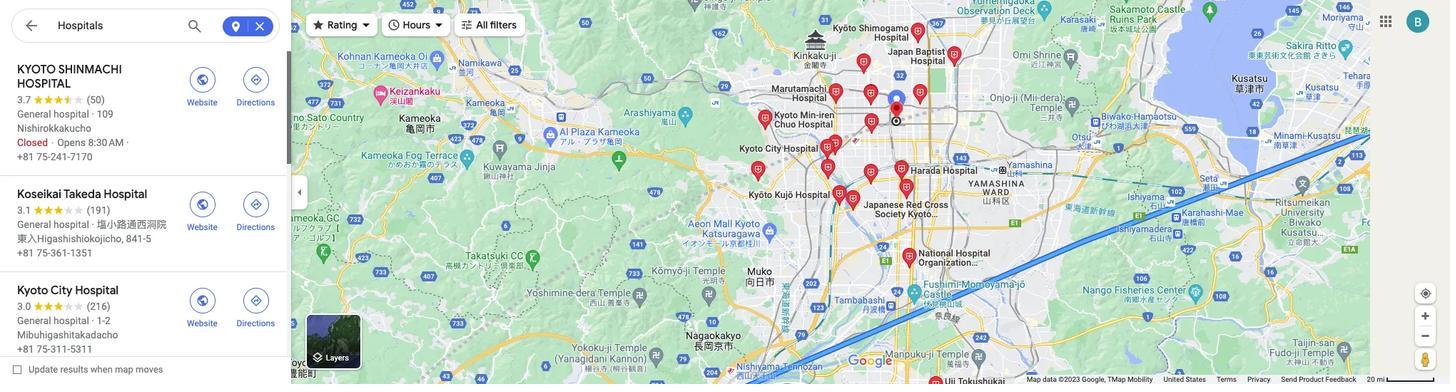 Task type: vqa. For each thing, say whether or not it's contained in the screenshot.
Directions button associated with 2nd Website icon from the bottom of the Results for Hospitals Feed's website link
yes



Task type: describe. For each thing, give the bounding box(es) containing it.

[[23, 16, 40, 36]]

privacy button
[[1234, 376, 1257, 385]]

directions image for website link related to 2nd directions button from the bottom
[[250, 198, 262, 211]]

update
[[29, 365, 58, 376]]

all
[[476, 19, 488, 31]]

layers
[[326, 354, 349, 364]]

map data ©2023
[[1084, 376, 1139, 384]]

united states button
[[1150, 376, 1193, 385]]

map
[[115, 365, 133, 376]]

terms
[[1203, 376, 1223, 384]]

directions image for website link associated with 3rd directions button from the top
[[250, 295, 262, 308]]

data
[[1100, 376, 1114, 384]]

collapse side panel image
[[292, 185, 308, 200]]

hours
[[403, 19, 431, 31]]

website image for first directions button from the top
[[196, 74, 209, 86]]

1 directions button from the top
[[229, 63, 283, 109]]

results
[[60, 365, 88, 376]]

update results when map moves
[[29, 365, 163, 376]]

all filters
[[476, 19, 517, 31]]

zoom in image
[[1421, 311, 1431, 322]]

area
[[896, 49, 916, 60]]

website link for 2nd directions button from the bottom
[[176, 188, 229, 233]]

directions image
[[250, 74, 262, 86]]

moves
[[136, 365, 163, 376]]

results for hospitals feed
[[0, 51, 291, 368]]

privacy
[[1234, 376, 1257, 384]]

2 website from the top
[[187, 223, 218, 233]]

united states
[[1150, 376, 1193, 384]]

when
[[91, 365, 113, 376]]

website link for 3rd directions button from the top
[[176, 284, 229, 330]]

search
[[843, 49, 874, 60]]

Update results when map moves checkbox
[[13, 361, 163, 379]]

map
[[1084, 376, 1098, 384]]



Task type: locate. For each thing, give the bounding box(es) containing it.
2 website link from the top
[[176, 188, 229, 233]]

filters
[[490, 19, 517, 31]]

1 vertical spatial directions image
[[250, 295, 262, 308]]

directions image
[[250, 198, 262, 211], [250, 295, 262, 308]]

website image for 2nd directions button from the bottom
[[196, 198, 209, 211]]

product
[[1286, 376, 1311, 384]]

Hospitals field
[[11, 9, 280, 44]]

 button
[[11, 9, 51, 46]]

send product feedback button
[[1268, 376, 1343, 385]]

rating button
[[306, 9, 377, 41]]

search this area button
[[815, 41, 927, 67]]

2 mi button
[[1354, 376, 1436, 384]]

1 vertical spatial website image
[[196, 198, 209, 211]]

0 vertical spatial directions
[[237, 98, 275, 108]]

 search field
[[11, 9, 280, 46]]

show your location image
[[1420, 288, 1433, 301]]

united
[[1150, 376, 1171, 384]]

1 vertical spatial website link
[[176, 188, 229, 233]]

3 directions button from the top
[[229, 284, 283, 330]]

1 directions image from the top
[[250, 198, 262, 211]]

2 vertical spatial directions button
[[229, 284, 283, 330]]

feedback
[[1312, 376, 1343, 384]]

1 website link from the top
[[176, 63, 229, 109]]

google maps element
[[0, 0, 1451, 385]]

directions image left collapse side panel icon
[[250, 198, 262, 211]]

0 vertical spatial website link
[[176, 63, 229, 109]]

2 directions image from the top
[[250, 295, 262, 308]]

none field inside hospitals field
[[58, 17, 176, 34]]

1 vertical spatial directions button
[[229, 188, 283, 233]]

2 vertical spatial website link
[[176, 284, 229, 330]]

zoom out image
[[1421, 331, 1431, 342]]

2 website image from the top
[[196, 198, 209, 211]]

0 vertical spatial website image
[[196, 74, 209, 86]]

None field
[[58, 17, 176, 34]]

directions
[[237, 98, 275, 108], [237, 223, 275, 233], [237, 319, 275, 329]]

2 mi
[[1354, 376, 1368, 384]]

1 website image from the top
[[196, 74, 209, 86]]

1 vertical spatial directions
[[237, 223, 275, 233]]

website image
[[196, 295, 209, 308]]

search this area
[[843, 49, 916, 60]]

footer inside google maps "element"
[[1084, 376, 1354, 385]]

3 directions from the top
[[237, 319, 275, 329]]

website link for first directions button from the top
[[176, 63, 229, 109]]

footer containing map data ©2023
[[1084, 376, 1354, 385]]

website image
[[196, 74, 209, 86], [196, 198, 209, 211]]

this
[[877, 49, 894, 60]]

terms button
[[1203, 376, 1223, 385]]

show street view coverage image
[[1416, 349, 1436, 371]]

directions button
[[229, 63, 283, 109], [229, 188, 283, 233], [229, 284, 283, 330]]

mi
[[1360, 376, 1368, 384]]

directions for directions icon corresponding to website link related to 2nd directions button from the bottom
[[237, 223, 275, 233]]

1 vertical spatial website
[[187, 223, 218, 233]]

0 vertical spatial directions image
[[250, 198, 262, 211]]

rating
[[328, 19, 357, 31]]

1 website from the top
[[187, 98, 218, 108]]

3 website link from the top
[[176, 284, 229, 330]]

1 directions from the top
[[237, 98, 275, 108]]

send product feedback
[[1268, 376, 1343, 384]]

2
[[1354, 376, 1358, 384]]

states
[[1172, 376, 1193, 384]]

send
[[1268, 376, 1284, 384]]

website link
[[176, 63, 229, 109], [176, 188, 229, 233], [176, 284, 229, 330]]

2 vertical spatial directions
[[237, 319, 275, 329]]

©2023
[[1116, 376, 1138, 384]]

0 vertical spatial directions button
[[229, 63, 283, 109]]

directions for directions icon corresponding to website link associated with 3rd directions button from the top
[[237, 319, 275, 329]]

2 vertical spatial website
[[187, 319, 218, 329]]

directions image right website icon at the left of the page
[[250, 295, 262, 308]]

hours button
[[382, 9, 451, 41]]

all filters button
[[455, 9, 525, 41]]

3 website from the top
[[187, 319, 218, 329]]

website
[[187, 98, 218, 108], [187, 223, 218, 233], [187, 319, 218, 329]]

2 directions from the top
[[237, 223, 275, 233]]

2 directions button from the top
[[229, 188, 283, 233]]

0 vertical spatial website
[[187, 98, 218, 108]]

footer
[[1084, 376, 1354, 385]]

directions for directions image
[[237, 98, 275, 108]]



